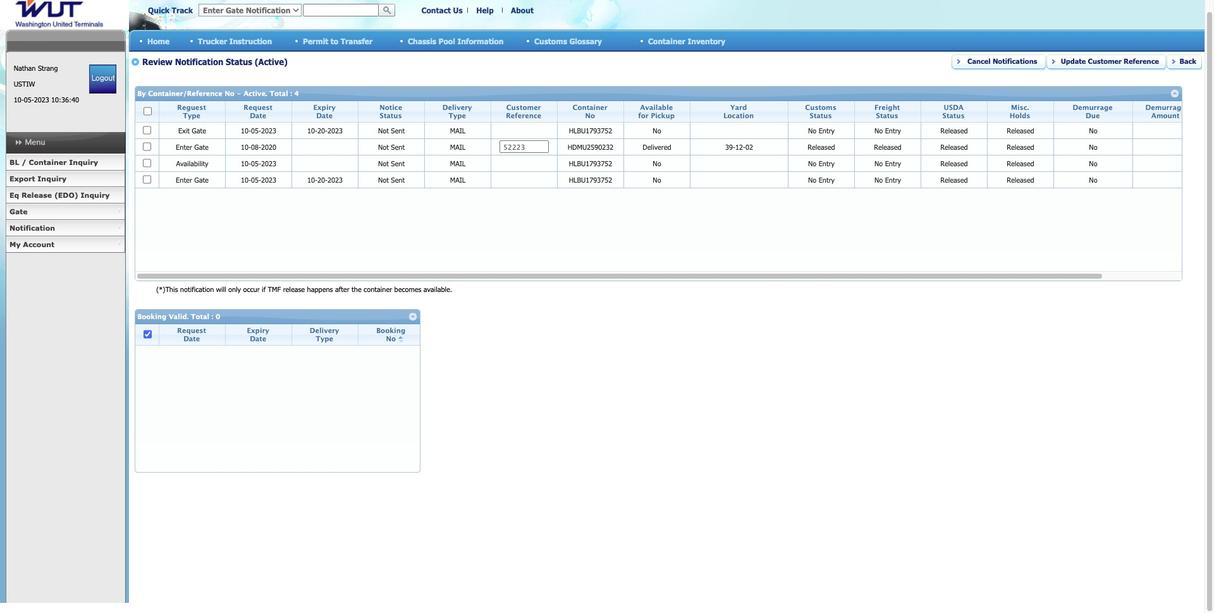 Task type: describe. For each thing, give the bounding box(es) containing it.
bl / container inquiry link
[[6, 154, 125, 171]]

permit to transfer
[[303, 36, 373, 45]]

trucker instruction
[[198, 36, 272, 45]]

help link
[[476, 6, 494, 15]]

notification link
[[6, 220, 125, 237]]

about link
[[511, 6, 534, 15]]

transfer
[[341, 36, 373, 45]]

about
[[511, 6, 534, 15]]

to
[[331, 36, 338, 45]]

my
[[9, 240, 21, 249]]

inquiry for (edo)
[[81, 191, 110, 199]]

login image
[[89, 65, 117, 94]]

chassis
[[408, 36, 436, 45]]

notification
[[9, 224, 55, 232]]

05-
[[24, 96, 34, 104]]

contact us
[[422, 6, 463, 15]]

home
[[147, 36, 170, 45]]

gate
[[9, 207, 28, 216]]

quick track
[[148, 6, 193, 15]]

inventory
[[688, 36, 726, 45]]

eq release (edo) inquiry
[[9, 191, 110, 199]]

quick
[[148, 6, 170, 15]]

information
[[458, 36, 504, 45]]

contact
[[422, 6, 451, 15]]

eq
[[9, 191, 19, 199]]

us
[[453, 6, 463, 15]]

contact us link
[[422, 6, 463, 15]]

inquiry for container
[[69, 158, 98, 166]]



Task type: locate. For each thing, give the bounding box(es) containing it.
bl / container inquiry
[[9, 158, 98, 166]]

container
[[648, 36, 686, 45], [29, 158, 67, 166]]

my account link
[[6, 237, 125, 253]]

None text field
[[303, 4, 379, 16]]

pool
[[439, 36, 455, 45]]

inquiry
[[69, 158, 98, 166], [38, 175, 66, 183], [81, 191, 110, 199]]

permit
[[303, 36, 328, 45]]

ustiw
[[14, 80, 35, 88]]

customs glossary
[[534, 36, 602, 45]]

nathan strang
[[14, 64, 58, 72]]

(edo)
[[54, 191, 78, 199]]

strang
[[38, 64, 58, 72]]

customs
[[534, 36, 567, 45]]

nathan
[[14, 64, 36, 72]]

1 vertical spatial inquiry
[[38, 175, 66, 183]]

1 vertical spatial container
[[29, 158, 67, 166]]

container up export inquiry
[[29, 158, 67, 166]]

export inquiry link
[[6, 171, 125, 187]]

bl
[[9, 158, 19, 166]]

trucker
[[198, 36, 227, 45]]

inquiry inside "link"
[[81, 191, 110, 199]]

instruction
[[229, 36, 272, 45]]

1 horizontal spatial container
[[648, 36, 686, 45]]

glossary
[[569, 36, 602, 45]]

eq release (edo) inquiry link
[[6, 187, 125, 204]]

2023
[[34, 96, 49, 104]]

help
[[476, 6, 494, 15]]

export inquiry
[[9, 175, 66, 183]]

container left inventory on the right
[[648, 36, 686, 45]]

10:36:40
[[51, 96, 79, 104]]

0 horizontal spatial container
[[29, 158, 67, 166]]

release
[[21, 191, 52, 199]]

0 vertical spatial container
[[648, 36, 686, 45]]

2 vertical spatial inquiry
[[81, 191, 110, 199]]

account
[[23, 240, 54, 249]]

inquiry down bl / container inquiry
[[38, 175, 66, 183]]

export
[[9, 175, 35, 183]]

inquiry right "(edo)"
[[81, 191, 110, 199]]

/
[[22, 158, 26, 166]]

inquiry up export inquiry link
[[69, 158, 98, 166]]

container inventory
[[648, 36, 726, 45]]

0 vertical spatial inquiry
[[69, 158, 98, 166]]

chassis pool information
[[408, 36, 504, 45]]

10-
[[14, 96, 24, 104]]

10-05-2023 10:36:40
[[14, 96, 79, 104]]

my account
[[9, 240, 54, 249]]

track
[[172, 6, 193, 15]]

gate link
[[6, 204, 125, 220]]



Task type: vqa. For each thing, say whether or not it's contained in the screenshot.
the My Account link
yes



